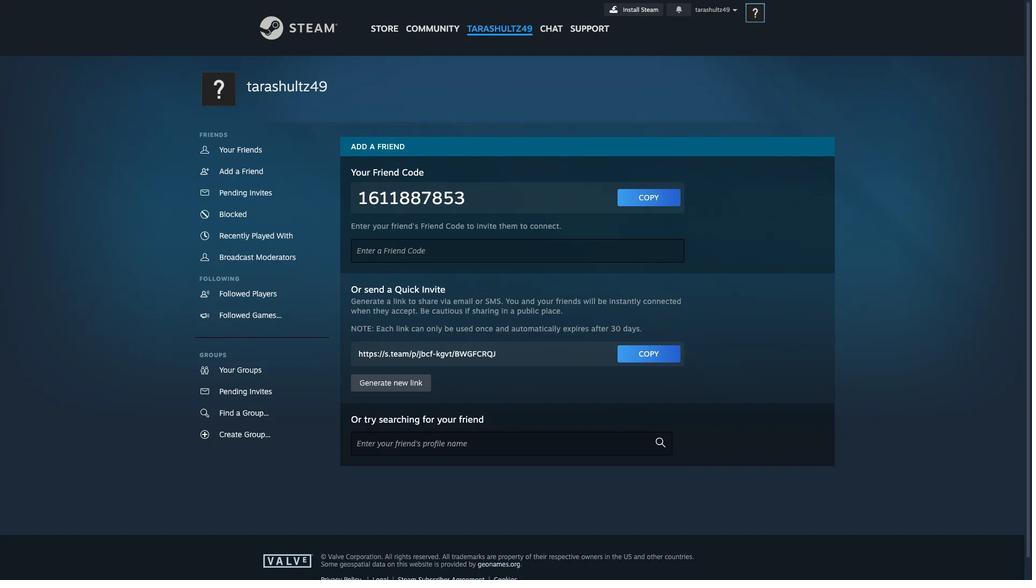 Task type: describe. For each thing, give the bounding box(es) containing it.
be
[[421, 307, 430, 316]]

share
[[419, 297, 438, 306]]

the
[[612, 553, 622, 562]]

30
[[611, 324, 621, 333]]

1 horizontal spatial friend
[[373, 167, 400, 178]]

add a friend
[[351, 142, 405, 151]]

with
[[277, 231, 293, 240]]

1 vertical spatial be
[[445, 324, 454, 333]]

add a friend
[[219, 167, 264, 176]]

your for your groups
[[219, 366, 235, 375]]

your groups
[[219, 366, 262, 375]]

a down "your friends"
[[236, 167, 240, 176]]

instantly
[[610, 297, 641, 306]]

kgvt/bwgfcrqj
[[437, 350, 496, 359]]

in inside or send a quick invite generate a link to share via email or sms. you and your friends will be instantly connected when they accept. be cautious if sharing in a public place.
[[502, 307, 508, 316]]

via
[[441, 297, 451, 306]]

your for your friend code
[[351, 167, 370, 178]]

store
[[371, 23, 399, 34]]

website
[[410, 561, 433, 569]]

are
[[487, 553, 497, 562]]

be inside or send a quick invite generate a link to share via email or sms. you and your friends will be instantly connected when they accept. be cautious if sharing in a public place.
[[598, 297, 607, 306]]

games...
[[253, 311, 282, 320]]

their
[[534, 553, 547, 562]]

your friends
[[219, 145, 262, 154]]

© valve corporation. all rights reserved. all trademarks are property of their respective owners in the us and other countries. some geospatial data on this website is provided by geonames.org .
[[321, 553, 695, 569]]

try
[[364, 414, 376, 425]]

0 horizontal spatial your
[[373, 222, 389, 231]]

add for add a friend
[[219, 167, 233, 176]]

automatically
[[512, 324, 561, 333]]

to for invite
[[409, 297, 416, 306]]

your friends link
[[195, 139, 330, 161]]

1 vertical spatial and
[[496, 324, 509, 333]]

connected
[[644, 297, 682, 306]]

generate new link
[[360, 379, 423, 388]]

0 vertical spatial tarashultz49
[[696, 6, 730, 13]]

a up they
[[387, 297, 391, 306]]

community
[[406, 23, 460, 34]]

friends
[[556, 297, 581, 306]]

sms.
[[486, 297, 504, 306]]

played
[[252, 231, 275, 240]]

1 horizontal spatial friends
[[237, 145, 262, 154]]

connect.
[[530, 222, 562, 231]]

Enter a Friend Code text field
[[351, 239, 685, 263]]

tarashultz49 for bottom tarashultz49 link
[[247, 77, 328, 95]]

a down you
[[511, 307, 515, 316]]

or for or try searching for your friend
[[351, 414, 362, 425]]

add a friend link
[[195, 161, 330, 182]]

install steam link
[[605, 3, 664, 16]]

1 pending invites link from the top
[[195, 182, 330, 204]]

send
[[364, 284, 385, 295]]

find a group...
[[219, 409, 269, 418]]

2 pending from the top
[[219, 387, 248, 396]]

email
[[454, 297, 473, 306]]

your inside or send a quick invite generate a link to share via email or sms. you and your friends will be instantly connected when they accept. be cautious if sharing in a public place.
[[538, 297, 554, 306]]

is
[[435, 561, 439, 569]]

generate new link button
[[351, 375, 431, 392]]

expires
[[563, 324, 589, 333]]

each
[[377, 324, 394, 333]]

of
[[526, 553, 532, 562]]

quick
[[395, 284, 420, 295]]

steam
[[642, 6, 659, 13]]

used
[[456, 324, 474, 333]]

players
[[253, 289, 277, 299]]

2 invites from the top
[[250, 387, 272, 396]]

2 pending invites link from the top
[[195, 381, 330, 403]]

countries.
[[665, 553, 695, 562]]

add for add a friend
[[351, 142, 368, 151]]

support
[[571, 23, 610, 34]]

note: each link can only be used once and automatically expires after 30 days.
[[351, 324, 643, 333]]

owners
[[582, 553, 603, 562]]

moderators
[[256, 253, 296, 262]]

or send a quick invite generate a link to share via email or sms. you and your friends will be instantly connected when they accept. be cautious if sharing in a public place.
[[351, 284, 682, 316]]

followed players
[[219, 289, 277, 299]]

2 pending invites from the top
[[219, 387, 272, 396]]

generate inside or send a quick invite generate a link to share via email or sms. you and your friends will be instantly connected when they accept. be cautious if sharing in a public place.
[[351, 297, 385, 306]]

blocked link
[[195, 204, 330, 225]]

other
[[647, 553, 663, 562]]

0 horizontal spatial friend
[[378, 142, 405, 151]]

corporation.
[[346, 553, 383, 562]]

valve logo image
[[264, 555, 315, 569]]

reserved.
[[413, 553, 441, 562]]

1 horizontal spatial tarashultz49 link
[[464, 0, 537, 39]]

0 vertical spatial group...
[[243, 409, 269, 418]]

this
[[397, 561, 408, 569]]

us
[[624, 553, 632, 562]]

new
[[394, 379, 408, 388]]

1 horizontal spatial groups
[[237, 366, 262, 375]]

chat
[[540, 23, 563, 34]]

data
[[372, 561, 386, 569]]

accept.
[[392, 307, 418, 316]]

recently played with
[[219, 231, 293, 240]]

1 pending invites from the top
[[219, 188, 272, 197]]

they
[[373, 307, 389, 316]]

searching
[[379, 414, 420, 425]]



Task type: vqa. For each thing, say whether or not it's contained in the screenshot.
Group Chats
no



Task type: locate. For each thing, give the bounding box(es) containing it.
1 vertical spatial pending invites
[[219, 387, 272, 396]]

1 copy from the top
[[639, 193, 659, 202]]

link left the "can"
[[396, 324, 409, 333]]

0 vertical spatial followed
[[219, 289, 250, 299]]

1 vertical spatial friend
[[459, 414, 484, 425]]

and right once
[[496, 324, 509, 333]]

place.
[[542, 307, 563, 316]]

a right find
[[236, 409, 240, 418]]

can
[[412, 324, 425, 333]]

pending invites link down add a friend at left top
[[195, 182, 330, 204]]

in left the
[[605, 553, 611, 562]]

1 vertical spatial pending invites link
[[195, 381, 330, 403]]

followed games...
[[219, 311, 282, 320]]

or
[[351, 284, 362, 295], [351, 414, 362, 425]]

0 horizontal spatial tarashultz49
[[247, 77, 328, 95]]

0 vertical spatial your
[[219, 145, 235, 154]]

respective
[[549, 553, 580, 562]]

broadcast
[[219, 253, 254, 262]]

0 vertical spatial invites
[[250, 188, 272, 197]]

0 horizontal spatial all
[[385, 553, 393, 562]]

link up accept.
[[394, 297, 406, 306]]

1 vertical spatial copy
[[639, 350, 659, 359]]

to up accept.
[[409, 297, 416, 306]]

friends
[[200, 131, 228, 139], [237, 145, 262, 154]]

0 vertical spatial or
[[351, 284, 362, 295]]

1 pending from the top
[[219, 188, 248, 197]]

your
[[373, 222, 389, 231], [538, 297, 554, 306], [437, 414, 457, 425]]

pending invites
[[219, 188, 272, 197], [219, 387, 272, 396]]

2 horizontal spatial and
[[634, 553, 645, 562]]

add
[[351, 142, 368, 151], [219, 167, 233, 176]]

2 horizontal spatial tarashultz49
[[696, 6, 730, 13]]

friend down your friends link
[[242, 167, 264, 176]]

2 vertical spatial your
[[437, 414, 457, 425]]

to left invite at the left top
[[467, 222, 475, 231]]

1 vertical spatial add
[[219, 167, 233, 176]]

followed
[[219, 289, 250, 299], [219, 311, 250, 320]]

add up your friend code
[[351, 142, 368, 151]]

to right them
[[521, 222, 528, 231]]

2 horizontal spatial your
[[538, 297, 554, 306]]

1 vertical spatial tarashultz49
[[467, 23, 533, 34]]

pending up blocked
[[219, 188, 248, 197]]

your groups link
[[195, 360, 330, 381]]

invite
[[422, 284, 446, 295]]

pending invites up find a group... at the bottom
[[219, 387, 272, 396]]

1 vertical spatial tarashultz49 link
[[247, 76, 328, 96]]

https://s.team/p/jbcf-
[[359, 350, 437, 359]]

if
[[465, 307, 470, 316]]

code
[[402, 167, 424, 178], [446, 222, 465, 231]]

in down you
[[502, 307, 508, 316]]

0 vertical spatial friend
[[378, 142, 405, 151]]

1 vertical spatial friends
[[237, 145, 262, 154]]

2 all from the left
[[443, 553, 450, 562]]

generate up when
[[351, 297, 385, 306]]

copy for 1611887853
[[639, 193, 659, 202]]

trademarks
[[452, 553, 485, 562]]

invites down the add a friend link
[[250, 188, 272, 197]]

https://s.team/p/jbcf-kgvt/bwgfcrqj
[[359, 350, 496, 359]]

.
[[521, 561, 522, 569]]

link right new
[[411, 379, 423, 388]]

friends up "your friends"
[[200, 131, 228, 139]]

1 vertical spatial pending
[[219, 387, 248, 396]]

copy button for https://s.team/p/jbcf-kgvt/bwgfcrqj
[[618, 346, 681, 363]]

or try searching for your friend
[[351, 414, 484, 425]]

broadcast moderators
[[219, 253, 296, 262]]

note:
[[351, 324, 374, 333]]

create group... link
[[195, 424, 330, 446]]

0 horizontal spatial add
[[219, 167, 233, 176]]

support link
[[567, 0, 614, 37]]

valve
[[328, 553, 344, 562]]

be right only
[[445, 324, 454, 333]]

to inside or send a quick invite generate a link to share via email or sms. you and your friends will be instantly connected when they accept. be cautious if sharing in a public place.
[[409, 297, 416, 306]]

2 vertical spatial tarashultz49
[[247, 77, 328, 95]]

link inside or send a quick invite generate a link to share via email or sms. you and your friends will be instantly connected when they accept. be cautious if sharing in a public place.
[[394, 297, 406, 306]]

only
[[427, 324, 443, 333]]

copy for https://s.team/p/jbcf-kgvt/bwgfcrqj
[[639, 350, 659, 359]]

followed down following
[[219, 289, 250, 299]]

2 copy from the top
[[639, 350, 659, 359]]

followed players link
[[195, 283, 330, 305]]

your for your friends
[[219, 145, 235, 154]]

in inside © valve corporation. all rights reserved. all trademarks are property of their respective owners in the us and other countries. some geospatial data on this website is provided by geonames.org .
[[605, 553, 611, 562]]

all
[[385, 553, 393, 562], [443, 553, 450, 562]]

friend right friend's
[[421, 222, 444, 231]]

1 horizontal spatial code
[[446, 222, 465, 231]]

some
[[321, 561, 338, 569]]

0 horizontal spatial friends
[[200, 131, 228, 139]]

geospatial
[[340, 561, 371, 569]]

link for new
[[411, 379, 423, 388]]

link
[[394, 297, 406, 306], [396, 324, 409, 333], [411, 379, 423, 388]]

your up find
[[219, 366, 235, 375]]

1 horizontal spatial in
[[605, 553, 611, 562]]

pending up find
[[219, 387, 248, 396]]

0 vertical spatial pending
[[219, 188, 248, 197]]

1 all from the left
[[385, 553, 393, 562]]

0 vertical spatial be
[[598, 297, 607, 306]]

a up your friend code
[[370, 142, 375, 151]]

link for each
[[396, 324, 409, 333]]

all left rights
[[385, 553, 393, 562]]

enter
[[351, 222, 371, 231]]

0 horizontal spatial in
[[502, 307, 508, 316]]

or inside or send a quick invite generate a link to share via email or sms. you and your friends will be instantly connected when they accept. be cautious if sharing in a public place.
[[351, 284, 362, 295]]

0 horizontal spatial to
[[409, 297, 416, 306]]

store link
[[367, 0, 402, 39]]

be
[[598, 297, 607, 306], [445, 324, 454, 333]]

1 horizontal spatial your
[[437, 414, 457, 425]]

1 vertical spatial your
[[538, 297, 554, 306]]

your right for
[[437, 414, 457, 425]]

1 horizontal spatial all
[[443, 553, 450, 562]]

and inside or send a quick invite generate a link to share via email or sms. you and your friends will be instantly connected when they accept. be cautious if sharing in a public place.
[[522, 297, 535, 306]]

or left 'try'
[[351, 414, 362, 425]]

0 horizontal spatial groups
[[200, 352, 227, 359]]

generate
[[351, 297, 385, 306], [360, 379, 392, 388]]

install
[[623, 6, 640, 13]]

0 horizontal spatial code
[[402, 167, 424, 178]]

followed for followed games...
[[219, 311, 250, 320]]

followed down followed players
[[219, 311, 250, 320]]

code up 1611887853
[[402, 167, 424, 178]]

friend up your friend code
[[378, 142, 405, 151]]

or for or send a quick invite generate a link to share via email or sms. you and your friends will be instantly connected when they accept. be cautious if sharing in a public place.
[[351, 284, 362, 295]]

groups up find a group... at the bottom
[[237, 366, 262, 375]]

blocked
[[219, 210, 247, 219]]

1 vertical spatial groups
[[237, 366, 262, 375]]

pending invites down add a friend at left top
[[219, 188, 272, 197]]

0 vertical spatial add
[[351, 142, 368, 151]]

2 or from the top
[[351, 414, 362, 425]]

friend down add a friend
[[373, 167, 400, 178]]

chat link
[[537, 0, 567, 37]]

1 vertical spatial link
[[396, 324, 409, 333]]

0 horizontal spatial and
[[496, 324, 509, 333]]

1 followed from the top
[[219, 289, 250, 299]]

2 vertical spatial and
[[634, 553, 645, 562]]

0 horizontal spatial be
[[445, 324, 454, 333]]

group...
[[243, 409, 269, 418], [244, 430, 271, 439]]

0 vertical spatial tarashultz49 link
[[464, 0, 537, 39]]

1 horizontal spatial to
[[467, 222, 475, 231]]

0 vertical spatial pending invites
[[219, 188, 272, 197]]

1 or from the top
[[351, 284, 362, 295]]

when
[[351, 307, 371, 316]]

©
[[321, 553, 326, 562]]

copy button for 1611887853
[[618, 189, 681, 207]]

link inside button
[[411, 379, 423, 388]]

1 vertical spatial followed
[[219, 311, 250, 320]]

followed for followed players
[[219, 289, 250, 299]]

0 vertical spatial and
[[522, 297, 535, 306]]

friend right for
[[459, 414, 484, 425]]

Enter your friend's profile name text field
[[351, 432, 673, 456]]

0 vertical spatial groups
[[200, 352, 227, 359]]

following
[[200, 275, 240, 283]]

them
[[499, 222, 518, 231]]

0 vertical spatial link
[[394, 297, 406, 306]]

1 vertical spatial in
[[605, 553, 611, 562]]

1 horizontal spatial tarashultz49
[[467, 23, 533, 34]]

1 vertical spatial group...
[[244, 430, 271, 439]]

2 vertical spatial link
[[411, 379, 423, 388]]

to for code
[[521, 222, 528, 231]]

your up add a friend at left top
[[219, 145, 235, 154]]

0 vertical spatial generate
[[351, 297, 385, 306]]

all right is
[[443, 553, 450, 562]]

and
[[522, 297, 535, 306], [496, 324, 509, 333], [634, 553, 645, 562]]

on
[[388, 561, 395, 569]]

a right send at the left
[[387, 284, 392, 295]]

provided
[[441, 561, 467, 569]]

by
[[469, 561, 476, 569]]

broadcast moderators link
[[195, 247, 330, 268]]

your up place.
[[538, 297, 554, 306]]

group... up create group... link
[[243, 409, 269, 418]]

1 vertical spatial invites
[[250, 387, 272, 396]]

1 invites from the top
[[250, 188, 272, 197]]

geonames.org link
[[478, 561, 521, 569]]

friends up add a friend at left top
[[237, 145, 262, 154]]

cautious
[[432, 307, 463, 316]]

2 horizontal spatial friend
[[421, 222, 444, 231]]

public
[[517, 307, 539, 316]]

or
[[476, 297, 483, 306]]

1 vertical spatial generate
[[360, 379, 392, 388]]

1 horizontal spatial be
[[598, 297, 607, 306]]

2 copy button from the top
[[618, 346, 681, 363]]

1 vertical spatial code
[[446, 222, 465, 231]]

find
[[219, 409, 234, 418]]

be right will
[[598, 297, 607, 306]]

invites down your groups link
[[250, 387, 272, 396]]

and inside © valve corporation. all rights reserved. all trademarks are property of their respective owners in the us and other countries. some geospatial data on this website is provided by geonames.org .
[[634, 553, 645, 562]]

1 vertical spatial your
[[351, 167, 370, 178]]

create
[[219, 430, 242, 439]]

1 horizontal spatial and
[[522, 297, 535, 306]]

1 vertical spatial or
[[351, 414, 362, 425]]

2 followed from the top
[[219, 311, 250, 320]]

community link
[[402, 0, 464, 39]]

0 vertical spatial code
[[402, 167, 424, 178]]

code left invite at the left top
[[446, 222, 465, 231]]

create group...
[[219, 430, 271, 439]]

1 horizontal spatial friend
[[459, 414, 484, 425]]

0 vertical spatial pending invites link
[[195, 182, 330, 204]]

your friend code
[[351, 167, 424, 178]]

invites
[[250, 188, 272, 197], [250, 387, 272, 396]]

once
[[476, 324, 494, 333]]

1 copy button from the top
[[618, 189, 681, 207]]

find a group... link
[[195, 403, 330, 424]]

0 vertical spatial copy
[[639, 193, 659, 202]]

tarashultz49
[[696, 6, 730, 13], [467, 23, 533, 34], [247, 77, 328, 95]]

generate left new
[[360, 379, 392, 388]]

1 vertical spatial copy button
[[618, 346, 681, 363]]

add down "your friends"
[[219, 167, 233, 176]]

and up public
[[522, 297, 535, 306]]

property
[[499, 553, 524, 562]]

and right us
[[634, 553, 645, 562]]

or left send at the left
[[351, 284, 362, 295]]

pending invites link up find a group... at the bottom
[[195, 381, 330, 403]]

sharing
[[473, 307, 499, 316]]

2 horizontal spatial to
[[521, 222, 528, 231]]

generate inside button
[[360, 379, 392, 388]]

0 vertical spatial friends
[[200, 131, 228, 139]]

recently played with link
[[195, 225, 330, 247]]

groups up the your groups
[[200, 352, 227, 359]]

your down add a friend
[[351, 167, 370, 178]]

groups
[[200, 352, 227, 359], [237, 366, 262, 375]]

your right enter
[[373, 222, 389, 231]]

0 horizontal spatial tarashultz49 link
[[247, 76, 328, 96]]

0 vertical spatial copy button
[[618, 189, 681, 207]]

2 vertical spatial your
[[219, 366, 235, 375]]

group... down find a group... link
[[244, 430, 271, 439]]

1 horizontal spatial add
[[351, 142, 368, 151]]

1611887853
[[359, 187, 466, 209]]

tarashultz49 for the rightmost tarashultz49 link
[[467, 23, 533, 34]]

0 horizontal spatial friend
[[242, 167, 264, 176]]

0 vertical spatial your
[[373, 222, 389, 231]]

friend's
[[392, 222, 419, 231]]

followed games... link
[[195, 305, 330, 327]]

for
[[423, 414, 435, 425]]

0 vertical spatial in
[[502, 307, 508, 316]]



